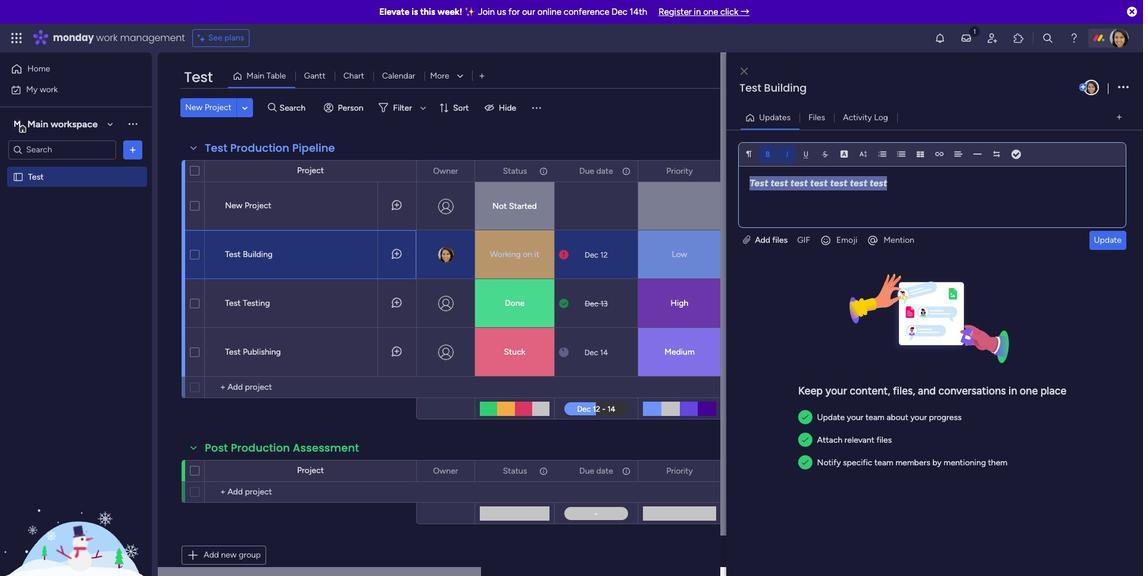 Task type: describe. For each thing, give the bounding box(es) containing it.
workspace selection element
[[11, 117, 99, 133]]

click
[[721, 7, 739, 17]]

v2 overdue deadline image
[[559, 249, 569, 261]]

see
[[208, 33, 223, 43]]

progress
[[929, 412, 962, 423]]

workspace
[[51, 118, 98, 130]]

dec 12
[[585, 250, 608, 259]]

home button
[[7, 60, 128, 79]]

management
[[120, 31, 185, 45]]

12
[[601, 250, 608, 259]]

not
[[493, 201, 507, 211]]

dapulse attachment image
[[743, 235, 751, 245]]

link image
[[936, 150, 944, 158]]

add new group button
[[182, 546, 266, 565]]

test inside test building field
[[740, 80, 762, 95]]

home
[[27, 64, 50, 74]]

chart button
[[335, 67, 373, 86]]

+ Add project text field
[[211, 485, 307, 500]]

project inside button
[[205, 102, 232, 113]]

invite members image
[[987, 32, 999, 44]]

1 due from the top
[[580, 166, 595, 176]]

1 image
[[970, 24, 980, 38]]

on
[[523, 250, 533, 260]]

content,
[[850, 385, 891, 398]]

online
[[538, 7, 562, 17]]

working
[[490, 250, 521, 260]]

project down assessment
[[297, 466, 324, 476]]

help image
[[1069, 32, 1080, 44]]

mention button
[[863, 231, 920, 250]]

this
[[420, 7, 436, 17]]

lottie animation element
[[0, 456, 152, 577]]

status for test production pipeline
[[503, 166, 527, 176]]

files
[[809, 112, 826, 122]]

notify
[[818, 458, 841, 468]]

update for update
[[1094, 235, 1122, 245]]

publishing
[[243, 347, 281, 357]]

project down "pipeline"
[[297, 166, 324, 176]]

workspace options image
[[127, 118, 139, 130]]

size image
[[859, 150, 868, 158]]

add new group
[[204, 550, 261, 560]]

james peterson image
[[1110, 29, 1129, 48]]

status field for assessment
[[500, 465, 530, 478]]

+ Add project text field
[[211, 381, 307, 395]]

due date for first due date field from the bottom of the page
[[580, 466, 613, 476]]

bold image
[[764, 150, 772, 158]]

2 due from the top
[[580, 466, 595, 476]]

1 due date field from the top
[[577, 165, 616, 178]]

started
[[509, 201, 537, 211]]

hide
[[499, 103, 517, 113]]

it
[[535, 250, 540, 260]]

add for add new group
[[204, 550, 219, 560]]

done
[[505, 298, 525, 309]]

monday work management
[[53, 31, 185, 45]]

add files
[[753, 235, 788, 245]]

not started
[[493, 201, 537, 211]]

Test field
[[181, 67, 216, 88]]

1 vertical spatial new
[[225, 201, 243, 211]]

dec for dec 12
[[585, 250, 599, 259]]

line image
[[974, 150, 982, 158]]

0 horizontal spatial files
[[773, 235, 788, 245]]

update for update your team about your progress
[[818, 412, 845, 423]]

person button
[[319, 98, 371, 117]]

our
[[522, 7, 535, 17]]

updates button
[[741, 108, 800, 127]]

select product image
[[11, 32, 23, 44]]

my
[[26, 84, 38, 94]]

Test Building field
[[737, 80, 1077, 96]]

working on it
[[490, 250, 540, 260]]

attach relevant files
[[818, 435, 892, 445]]

workspace image
[[11, 118, 23, 131]]

v2 done deadline image
[[559, 298, 569, 309]]

5 test from the left
[[850, 177, 868, 189]]

test testing
[[225, 298, 270, 309]]

1 test from the left
[[771, 177, 788, 189]]

dec for dec 13
[[585, 299, 599, 308]]

test left publishing
[[225, 347, 241, 357]]

sort
[[453, 103, 469, 113]]

lottie animation image
[[0, 456, 152, 577]]

1 date from the top
[[597, 166, 613, 176]]

test list box
[[0, 164, 152, 348]]

✨
[[465, 7, 476, 17]]

attach
[[818, 435, 843, 445]]

your for team
[[847, 412, 864, 423]]

testing
[[243, 298, 270, 309]]

test building inside test building field
[[740, 80, 807, 95]]

1 vertical spatial one
[[1020, 385, 1038, 398]]

stuck
[[504, 347, 526, 357]]

pipeline
[[292, 141, 335, 155]]

14
[[600, 348, 608, 357]]

test inside test production pipeline field
[[205, 141, 228, 155]]

register in one click → link
[[659, 7, 750, 17]]

and
[[918, 385, 936, 398]]

main workspace
[[27, 118, 98, 130]]

column information image for test production pipeline
[[539, 166, 549, 176]]

register in one click →
[[659, 7, 750, 17]]

dapulse addbtn image
[[1080, 83, 1088, 91]]

test inside test field
[[184, 67, 213, 87]]

more
[[430, 71, 450, 81]]

test inside test list box
[[28, 172, 44, 182]]

sort button
[[434, 98, 476, 117]]

4 test from the left
[[830, 177, 848, 189]]

gantt
[[304, 71, 326, 81]]

main table button
[[228, 67, 295, 86]]

plans
[[225, 33, 244, 43]]

1 vertical spatial test building
[[225, 250, 273, 260]]

elevate
[[379, 7, 410, 17]]

monday
[[53, 31, 94, 45]]

column information image for post production assessment
[[539, 467, 549, 476]]

angle down image
[[242, 103, 248, 112]]

see plans
[[208, 33, 244, 43]]

test left testing
[[225, 298, 241, 309]]

james peterson image
[[1084, 80, 1099, 95]]

&bull; bullets image
[[898, 150, 906, 158]]

1 vertical spatial files
[[877, 435, 892, 445]]

relevant
[[845, 435, 875, 445]]

apps image
[[1013, 32, 1025, 44]]

test production pipeline
[[205, 141, 335, 155]]

my work
[[26, 84, 58, 94]]

post production assessment
[[205, 441, 359, 456]]

chart
[[343, 71, 364, 81]]

your for content,
[[826, 385, 847, 398]]

filter button
[[374, 98, 431, 117]]

new project button
[[180, 98, 236, 117]]

2 priority from the top
[[667, 466, 693, 476]]

keep your content, files, and conversations in one place
[[798, 385, 1067, 398]]

week!
[[438, 7, 462, 17]]

2 owner field from the top
[[430, 465, 461, 478]]

dec left 14th
[[612, 7, 628, 17]]

gif button
[[793, 231, 815, 250]]

﻿test
[[750, 177, 769, 189]]



Task type: locate. For each thing, give the bounding box(es) containing it.
new inside button
[[185, 102, 203, 113]]

menu image
[[531, 102, 543, 114]]

dec left 13
[[585, 299, 599, 308]]

1 horizontal spatial work
[[96, 31, 118, 45]]

main right workspace icon
[[27, 118, 48, 130]]

test building up test testing
[[225, 250, 273, 260]]

0 vertical spatial files
[[773, 235, 788, 245]]

high
[[671, 298, 689, 309]]

0 vertical spatial priority field
[[664, 165, 696, 178]]

dec
[[612, 7, 628, 17], [585, 250, 599, 259], [585, 299, 599, 308], [585, 348, 598, 357]]

notify specific team members by mentioning them
[[818, 458, 1008, 468]]

test
[[771, 177, 788, 189], [791, 177, 808, 189], [811, 177, 828, 189], [830, 177, 848, 189], [850, 177, 868, 189], [870, 177, 888, 189]]

join
[[478, 7, 495, 17]]

1 status from the top
[[503, 166, 527, 176]]

0 vertical spatial update
[[1094, 235, 1122, 245]]

Search in workspace field
[[25, 143, 99, 157]]

1. numbers image
[[879, 150, 887, 158]]

0 vertical spatial add
[[755, 235, 771, 245]]

test right the public board icon at the top
[[28, 172, 44, 182]]

gif
[[798, 235, 811, 245]]

align image
[[955, 150, 963, 158]]

format image
[[745, 150, 753, 158]]

dec left 12
[[585, 250, 599, 259]]

calendar
[[382, 71, 415, 81]]

main
[[247, 71, 265, 81], [27, 118, 48, 130]]

in right register
[[694, 7, 701, 17]]

project down test production pipeline field
[[245, 201, 272, 211]]

team right specific
[[875, 458, 894, 468]]

due date
[[580, 166, 613, 176], [580, 466, 613, 476]]

main inside button
[[247, 71, 265, 81]]

1 vertical spatial priority
[[667, 466, 693, 476]]

more button
[[424, 67, 472, 86]]

1 horizontal spatial one
[[1020, 385, 1038, 398]]

dec 13
[[585, 299, 608, 308]]

2 test from the left
[[791, 177, 808, 189]]

medium
[[665, 347, 695, 357]]

0 horizontal spatial new
[[185, 102, 203, 113]]

0 vertical spatial building
[[764, 80, 807, 95]]

0 vertical spatial owner
[[433, 166, 458, 176]]

us
[[497, 7, 506, 17]]

1 horizontal spatial add
[[755, 235, 771, 245]]

add view image
[[1117, 113, 1122, 122]]

option
[[0, 166, 152, 169]]

rtl ltr image
[[993, 150, 1001, 158]]

files left gif in the top right of the page
[[773, 235, 788, 245]]

see plans button
[[192, 29, 250, 47]]

0 vertical spatial test building
[[740, 80, 807, 95]]

1 horizontal spatial new
[[225, 201, 243, 211]]

project left angle down image
[[205, 102, 232, 113]]

1 vertical spatial priority field
[[664, 465, 696, 478]]

1 horizontal spatial main
[[247, 71, 265, 81]]

0 vertical spatial production
[[230, 141, 290, 155]]

main table
[[247, 71, 286, 81]]

your right about
[[911, 412, 927, 423]]

new
[[185, 102, 203, 113], [225, 201, 243, 211]]

place
[[1041, 385, 1067, 398]]

0 vertical spatial priority
[[667, 166, 693, 176]]

activity log
[[843, 112, 889, 122]]

production right post
[[231, 441, 290, 456]]

test building up the updates
[[740, 80, 807, 95]]

3 test from the left
[[811, 177, 828, 189]]

﻿test test test test test test test
[[750, 177, 888, 189]]

1 vertical spatial work
[[40, 84, 58, 94]]

1 horizontal spatial files
[[877, 435, 892, 445]]

options image
[[458, 161, 466, 181], [538, 161, 547, 181], [621, 161, 630, 181], [705, 461, 713, 482]]

2 due date field from the top
[[577, 465, 616, 478]]

low
[[672, 250, 688, 260]]

conversations
[[939, 385, 1006, 398]]

log
[[874, 112, 889, 122]]

1 status field from the top
[[500, 165, 530, 178]]

inbox image
[[961, 32, 973, 44]]

main left table
[[247, 71, 265, 81]]

test up test testing
[[225, 250, 241, 260]]

your
[[826, 385, 847, 398], [847, 412, 864, 423], [911, 412, 927, 423]]

Priority field
[[664, 165, 696, 178], [664, 465, 696, 478]]

specific
[[843, 458, 873, 468]]

add right "dapulse attachment" icon
[[755, 235, 771, 245]]

options image
[[1119, 80, 1129, 96], [127, 144, 139, 156], [458, 461, 466, 482], [538, 461, 547, 482], [621, 461, 630, 482]]

assessment
[[293, 441, 359, 456]]

person
[[338, 103, 364, 113]]

Due date field
[[577, 165, 616, 178], [577, 465, 616, 478]]

work right "monday"
[[96, 31, 118, 45]]

1 horizontal spatial building
[[764, 80, 807, 95]]

building up the updates
[[764, 80, 807, 95]]

0 horizontal spatial main
[[27, 118, 48, 130]]

update
[[1094, 235, 1122, 245], [818, 412, 845, 423]]

in left place
[[1009, 385, 1018, 398]]

1 priority from the top
[[667, 166, 693, 176]]

is
[[412, 7, 418, 17]]

arrow down image
[[416, 101, 431, 115]]

2 priority field from the top
[[664, 465, 696, 478]]

0 vertical spatial due date field
[[577, 165, 616, 178]]

1 horizontal spatial in
[[1009, 385, 1018, 398]]

0 horizontal spatial building
[[243, 250, 273, 260]]

test down "1. numbers" icon
[[870, 177, 888, 189]]

text color image
[[840, 150, 849, 158]]

in
[[694, 7, 701, 17], [1009, 385, 1018, 398]]

13
[[601, 299, 608, 308]]

checklist image
[[1012, 150, 1021, 159]]

update inside update button
[[1094, 235, 1122, 245]]

0 vertical spatial new project
[[185, 102, 232, 113]]

work right my
[[40, 84, 58, 94]]

1 vertical spatial status
[[503, 466, 527, 476]]

by
[[933, 458, 942, 468]]

1 vertical spatial team
[[875, 458, 894, 468]]

0 vertical spatial work
[[96, 31, 118, 45]]

project
[[205, 102, 232, 113], [297, 166, 324, 176], [245, 201, 272, 211], [297, 466, 324, 476]]

keep
[[798, 385, 823, 398]]

underline image
[[802, 150, 811, 158]]

1 vertical spatial building
[[243, 250, 273, 260]]

work for my
[[40, 84, 58, 94]]

test building
[[740, 80, 807, 95], [225, 250, 273, 260]]

1 priority field from the top
[[664, 165, 696, 178]]

mention
[[884, 235, 915, 245]]

0 vertical spatial in
[[694, 7, 701, 17]]

files
[[773, 235, 788, 245], [877, 435, 892, 445]]

files button
[[800, 108, 834, 127]]

main inside workspace selection element
[[27, 118, 48, 130]]

1 vertical spatial owner
[[433, 466, 458, 476]]

0 vertical spatial owner field
[[430, 165, 461, 178]]

team left about
[[866, 412, 885, 423]]

owner for second owner field from the bottom of the page
[[433, 166, 458, 176]]

add for add files
[[755, 235, 771, 245]]

0 horizontal spatial update
[[818, 412, 845, 423]]

about
[[887, 412, 909, 423]]

0 vertical spatial status field
[[500, 165, 530, 178]]

production for test
[[230, 141, 290, 155]]

activity
[[843, 112, 872, 122]]

test down "size" icon
[[850, 177, 868, 189]]

1 horizontal spatial update
[[1094, 235, 1122, 245]]

one
[[704, 7, 719, 17], [1020, 385, 1038, 398]]

test down underline image
[[791, 177, 808, 189]]

add view image
[[480, 72, 485, 81]]

search everything image
[[1042, 32, 1054, 44]]

2 status from the top
[[503, 466, 527, 476]]

6 test from the left
[[870, 177, 888, 189]]

dec for dec 14
[[585, 348, 598, 357]]

update your team about your progress
[[818, 412, 962, 423]]

work
[[96, 31, 118, 45], [40, 84, 58, 94]]

italic image
[[783, 150, 792, 158]]

group
[[239, 550, 261, 560]]

test down the strikethrough icon
[[811, 177, 828, 189]]

for
[[509, 7, 520, 17]]

building inside field
[[764, 80, 807, 95]]

1 vertical spatial status field
[[500, 465, 530, 478]]

→
[[741, 7, 750, 17]]

1 vertical spatial production
[[231, 441, 290, 456]]

one left place
[[1020, 385, 1038, 398]]

1 vertical spatial in
[[1009, 385, 1018, 398]]

0 vertical spatial one
[[704, 7, 719, 17]]

main for main workspace
[[27, 118, 48, 130]]

test down close icon
[[740, 80, 762, 95]]

1 vertical spatial owner field
[[430, 465, 461, 478]]

1 due date from the top
[[580, 166, 613, 176]]

Post Production Assessment field
[[202, 441, 362, 456]]

1 vertical spatial due date field
[[577, 465, 616, 478]]

team for about
[[866, 412, 885, 423]]

main for main table
[[247, 71, 265, 81]]

1 owner from the top
[[433, 166, 458, 176]]

them
[[988, 458, 1008, 468]]

notifications image
[[935, 32, 946, 44]]

column information image
[[539, 166, 549, 176], [622, 166, 631, 176], [539, 467, 549, 476]]

new project inside button
[[185, 102, 232, 113]]

Search field
[[277, 99, 312, 116]]

emoji button
[[815, 231, 863, 250]]

team
[[866, 412, 885, 423], [875, 458, 894, 468]]

1 vertical spatial due
[[580, 466, 595, 476]]

building up testing
[[243, 250, 273, 260]]

status field for pipeline
[[500, 165, 530, 178]]

test right the ﻿test
[[771, 177, 788, 189]]

production down v2 search image at the top left of page
[[230, 141, 290, 155]]

0 horizontal spatial in
[[694, 7, 701, 17]]

calendar button
[[373, 67, 424, 86]]

team for members
[[875, 458, 894, 468]]

1 vertical spatial date
[[597, 466, 613, 476]]

close image
[[741, 67, 748, 76]]

due date for second due date field from the bottom of the page
[[580, 166, 613, 176]]

0 vertical spatial due date
[[580, 166, 613, 176]]

test up new project button
[[184, 67, 213, 87]]

date
[[597, 166, 613, 176], [597, 466, 613, 476]]

Status field
[[500, 165, 530, 178], [500, 465, 530, 478]]

your right keep
[[826, 385, 847, 398]]

test down text color image
[[830, 177, 848, 189]]

0 vertical spatial date
[[597, 166, 613, 176]]

1 owner field from the top
[[430, 165, 461, 178]]

test publishing
[[225, 347, 281, 357]]

0 vertical spatial status
[[503, 166, 527, 176]]

0 horizontal spatial one
[[704, 7, 719, 17]]

updates
[[759, 112, 791, 122]]

add left the new
[[204, 550, 219, 560]]

status for post production assessment
[[503, 466, 527, 476]]

2 due date from the top
[[580, 466, 613, 476]]

filter
[[393, 103, 412, 113]]

1 vertical spatial update
[[818, 412, 845, 423]]

1 vertical spatial new project
[[225, 201, 272, 211]]

column information image
[[622, 467, 631, 476]]

owner for second owner field from the top
[[433, 466, 458, 476]]

14th
[[630, 7, 648, 17]]

0 vertical spatial team
[[866, 412, 885, 423]]

1 vertical spatial due date
[[580, 466, 613, 476]]

2 status field from the top
[[500, 465, 530, 478]]

Owner field
[[430, 165, 461, 178], [430, 465, 461, 478]]

emoji
[[837, 235, 858, 245]]

table
[[267, 71, 286, 81]]

activity log button
[[834, 108, 897, 127]]

1 horizontal spatial test building
[[740, 80, 807, 95]]

0 horizontal spatial add
[[204, 550, 219, 560]]

0 horizontal spatial test building
[[225, 250, 273, 260]]

0 vertical spatial main
[[247, 71, 265, 81]]

v2 search image
[[268, 101, 277, 115]]

one left click
[[704, 7, 719, 17]]

test down new project button
[[205, 141, 228, 155]]

building
[[764, 80, 807, 95], [243, 250, 273, 260]]

2 date from the top
[[597, 466, 613, 476]]

m
[[14, 119, 21, 129]]

0 horizontal spatial work
[[40, 84, 58, 94]]

members
[[896, 458, 931, 468]]

0 vertical spatial new
[[185, 102, 203, 113]]

strikethrough image
[[821, 150, 830, 158]]

1 vertical spatial main
[[27, 118, 48, 130]]

my work button
[[7, 80, 128, 99]]

dec left 14
[[585, 348, 598, 357]]

your up attach relevant files
[[847, 412, 864, 423]]

update button
[[1090, 231, 1127, 250]]

files down "update your team about your progress"
[[877, 435, 892, 445]]

public board image
[[13, 171, 24, 183]]

test
[[184, 67, 213, 87], [740, 80, 762, 95], [205, 141, 228, 155], [28, 172, 44, 182], [225, 250, 241, 260], [225, 298, 241, 309], [225, 347, 241, 357]]

work for monday
[[96, 31, 118, 45]]

work inside button
[[40, 84, 58, 94]]

add inside button
[[204, 550, 219, 560]]

0 vertical spatial due
[[580, 166, 595, 176]]

2 owner from the top
[[433, 466, 458, 476]]

table image
[[917, 150, 925, 158]]

Test Production Pipeline field
[[202, 141, 338, 156]]

production for post
[[231, 441, 290, 456]]

1 vertical spatial add
[[204, 550, 219, 560]]

conference
[[564, 7, 610, 17]]



Task type: vqa. For each thing, say whether or not it's contained in the screenshot.
new workspace
no



